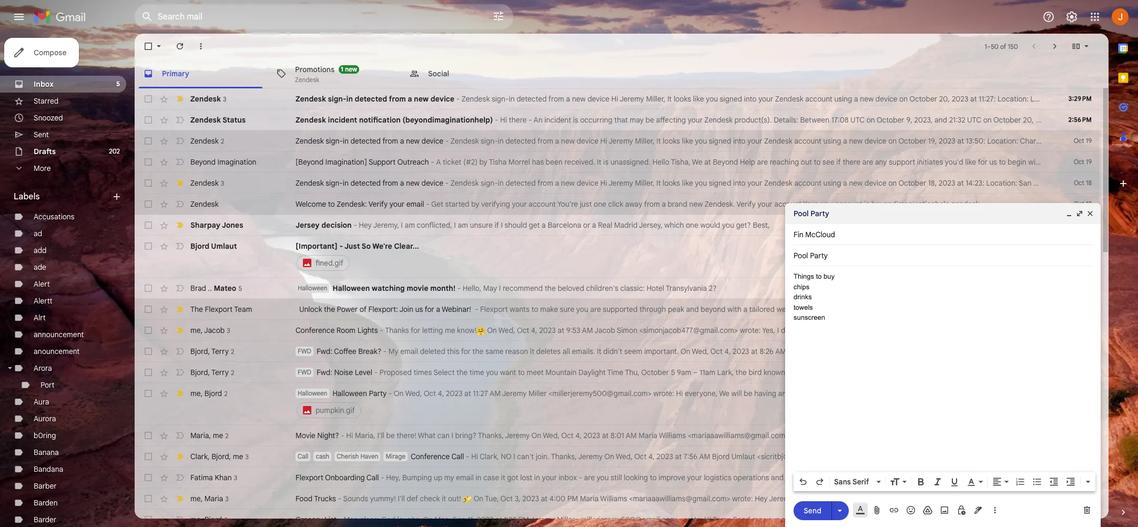 Task type: locate. For each thing, give the bounding box(es) containing it.
None checkbox
[[143, 41, 154, 52], [143, 157, 154, 167], [143, 199, 154, 209], [143, 241, 154, 251], [143, 283, 154, 294], [143, 325, 154, 336], [143, 346, 154, 357], [143, 388, 154, 399], [143, 41, 154, 52], [143, 157, 154, 167], [143, 199, 154, 209], [143, 241, 154, 251], [143, 283, 154, 294], [143, 325, 154, 336], [143, 346, 154, 357], [143, 388, 154, 399]]

1 vertical spatial it
[[501, 473, 505, 482]]

(#2)
[[464, 157, 478, 167]]

None checkbox
[[143, 94, 154, 104], [143, 115, 154, 125], [143, 136, 154, 146], [143, 178, 154, 188], [143, 220, 154, 230], [143, 304, 154, 315], [143, 367, 154, 378], [143, 430, 154, 441], [143, 451, 154, 462], [143, 472, 154, 483], [143, 494, 154, 504], [143, 515, 154, 525], [143, 94, 154, 104], [143, 115, 154, 125], [143, 136, 154, 146], [143, 178, 154, 188], [143, 220, 154, 230], [143, 304, 154, 315], [143, 367, 154, 378], [143, 430, 154, 441], [143, 451, 154, 462], [143, 472, 154, 483], [143, 494, 154, 504], [143, 515, 154, 525]]

2 fwd from the top
[[298, 368, 311, 376]]

like up zendesk incident notification (beyondimaginationhelp) - hi there - an incident is occurring that may be affecting your zendesk product(s). details: between 17:08 utc on october 9, 2023, and 21:32 utc on october 20, 2023, some bulk update api ca
[[693, 94, 704, 104]]

just
[[580, 199, 592, 209], [964, 473, 976, 482]]

2 18 from the top
[[1086, 200, 1092, 208]]

zendesk inside promotions, one new message, tab
[[295, 75, 319, 83]]

to right seems
[[969, 347, 975, 356]]

to left begin on the top right of the page
[[999, 157, 1006, 167]]

0 horizontal spatial miller
[[529, 389, 547, 398]]

barden
[[34, 498, 58, 508]]

states
[[1112, 94, 1133, 104], [1093, 136, 1114, 146], [1094, 178, 1115, 188]]

1 oct 19 from the top
[[1074, 137, 1092, 145]]

may
[[630, 115, 644, 125]]

1 vertical spatial party
[[369, 389, 387, 398]]

0 horizontal spatial join
[[400, 305, 414, 314]]

notification
[[359, 115, 401, 125]]

me left know!
[[445, 326, 455, 335]]

row containing sharpay jones
[[135, 215, 1101, 236]]

5 inside labels navigation
[[116, 80, 120, 88]]

aurora
[[34, 414, 56, 424]]

terry for fwd: noise level
[[212, 368, 229, 377]]

3:29 pm
[[1069, 95, 1092, 103]]

15 row from the top
[[135, 425, 1101, 446]]

you left get?
[[722, 220, 735, 230]]

daylight
[[579, 368, 606, 377]]

13 row from the top
[[135, 362, 1101, 383]]

your inside cell
[[945, 389, 960, 398]]

break?
[[358, 347, 381, 356]]

in right born
[[966, 452, 972, 461]]

october down 11:27:
[[994, 115, 1022, 125]]

0 vertical spatial location:
[[998, 94, 1029, 104]]

0 horizontal spatial i'll
[[377, 431, 384, 440]]

in down promotions, one new message, tab
[[346, 94, 353, 104]]

out!
[[448, 494, 461, 504]]

it for zendesk sign-in detected from a new device hi jeremy miller, it looks like you signed into your zendesk account using a new device on october 20, 2023 at 11:27: location: los angeles, ca, united states
[[668, 94, 672, 104]]

row containing zendesk status
[[135, 109, 1139, 130]]

one left click
[[594, 199, 607, 209]]

miller
[[930, 326, 948, 335], [529, 389, 547, 398], [557, 515, 575, 525]]

thanks, up clark,
[[478, 431, 504, 440]]

at left the 13:50:
[[958, 136, 964, 146]]

1 zendesk 3 from the top
[[190, 94, 226, 103]]

charlotte,
[[1020, 136, 1053, 146]]

2 vertical spatial it
[[442, 494, 446, 504]]

ca, up 2:56 pm
[[1075, 94, 1087, 104]]

cell
[[296, 241, 1048, 273], [1063, 283, 1101, 294], [1063, 304, 1101, 315], [1063, 325, 1101, 336], [1063, 346, 1101, 357], [1063, 367, 1101, 378], [296, 388, 1052, 420], [1063, 388, 1101, 399], [1063, 430, 1101, 441], [1063, 451, 1101, 462]]

bird
[[749, 368, 762, 377]]

1 vertical spatial ideas
[[1084, 452, 1102, 461]]

toggle confidential mode image
[[957, 505, 967, 516]]

clark , bjord , me 3
[[190, 452, 249, 461]]

1 for 1 50 of 150
[[985, 42, 987, 50]]

insert photo image
[[940, 505, 950, 516]]

grocery list - man plans; god laughs. on mon, sep 11, 2023 at 1:22 pm jeremy miller <millerjeremy500@gmail.com> wrote: hi terry, send me your grocery list. thanks, jer
[[296, 515, 860, 525]]

7 row from the top
[[135, 215, 1101, 236]]

aug
[[825, 326, 838, 335]]

fwd for fwd: coffee break?
[[298, 347, 311, 355]]

0 horizontal spatial hey
[[359, 220, 372, 230]]

advanced search options image
[[488, 6, 509, 27]]

mirage
[[386, 452, 406, 460]]

4, inside cell
[[438, 389, 444, 398]]

1 horizontal spatial is
[[604, 157, 609, 167]]

maria,
[[355, 431, 376, 440]]

0 vertical spatial one
[[594, 199, 607, 209]]

0 vertical spatial we
[[692, 157, 703, 167]]

utc right 17:08
[[851, 115, 865, 125]]

- sounds yummy! i'll def check it out!
[[336, 494, 463, 504]]

18 for welcome to zendesk: verify your email - get started by verifying your account you're just one click away from a brand new zendesk. verify your account your new account is beyondimaginationhelp.zendesk
[[1086, 200, 1092, 208]]

1 row from the top
[[135, 88, 1133, 109]]

anouncement link
[[34, 347, 80, 356]]

oct 10
[[1072, 221, 1092, 229]]

barder link
[[34, 515, 56, 525]]

2 vertical spatial using
[[824, 178, 842, 188]]

into for 18,
[[733, 178, 746, 188]]

1 vertical spatial us
[[415, 305, 423, 314]]

3 inside fatima khan 3
[[234, 474, 237, 482]]

flexport up "food"
[[296, 473, 323, 482]]

2 19 from the top
[[1086, 158, 1092, 166]]

1 vertical spatial <millerjeremy500@gmail.com>
[[549, 389, 652, 398]]

jeremy, up grocery
[[769, 494, 795, 504]]

miller, for zendesk sign-in detected from a new device hi jeremy miller, it looks like you signed into your zendesk account using a new device on october 18, 2023 at 14:23: location: san diego, ca, united states
[[635, 178, 655, 188]]

you
[[706, 94, 718, 104], [695, 136, 707, 146], [695, 178, 707, 188], [722, 220, 735, 230], [576, 305, 589, 314], [486, 368, 498, 377], [597, 473, 609, 482], [840, 473, 852, 482], [893, 473, 905, 482]]

detected
[[355, 94, 387, 104], [517, 94, 547, 104], [351, 136, 381, 146], [506, 136, 536, 146], [351, 178, 381, 188], [506, 178, 536, 188]]

16 row from the top
[[135, 446, 1102, 467]]

pm right 8:30
[[892, 326, 902, 335]]

3 down beyond imagination
[[221, 179, 224, 187]]

0 horizontal spatial incident
[[328, 115, 357, 125]]

attach files image
[[872, 505, 883, 516]]

0 horizontal spatial thanks,
[[478, 431, 504, 440]]

using for 18,
[[824, 178, 842, 188]]

0 vertical spatial miller
[[930, 326, 948, 335]]

hi down 'fwd fwd: noise level - proposed times select the time you want to meet mountain daylight time thu, october 5 9am – 11am lark, the bird known to be a compartmental disaster by the fda, has made off with the auxiliary reactor'
[[676, 389, 683, 398]]

8:26
[[760, 347, 774, 356]]

1 vertical spatial 1
[[341, 65, 343, 73]]

grocery
[[296, 515, 323, 525]]

the left fda,
[[904, 368, 915, 377]]

19 for your
[[1086, 158, 1092, 166]]

indent more ‪(⌘])‬ image
[[1066, 477, 1076, 487]]

1 50 of 150
[[985, 42, 1018, 50]]

detected up an
[[517, 94, 547, 104]]

fwd inside 'fwd fwd: noise level - proposed times select the time you want to meet mountain daylight time thu, october 5 9am – 11am lark, the bird known to be a compartmental disaster by the fda, has made off with the auxiliary reactor'
[[298, 368, 311, 376]]

lot
[[1041, 452, 1049, 461]]

your up the zendesk sign-in detected from a new device - zendesk sign-in detected from a new device hi jeremy miller, it looks like you signed into your zendesk account using a new device on october 19, 2023 at 13:50: location: charlotte, nc, united states
[[688, 115, 703, 125]]

1 horizontal spatial ca,
[[1075, 94, 1087, 104]]

oct 19 for nc,
[[1074, 137, 1092, 145]]

no
[[501, 452, 512, 461]]

2023 right 19,
[[939, 136, 956, 146]]

1 bjord , terry 2 from the top
[[190, 346, 234, 356]]

1 horizontal spatial miller
[[557, 515, 575, 525]]

2 inside 'zendesk 2'
[[221, 137, 224, 145]]

no
[[868, 452, 878, 461]]

flexport:
[[369, 305, 398, 314]]

check
[[420, 494, 440, 504]]

you left were
[[893, 473, 905, 482]]

would
[[701, 220, 721, 230]]

0 vertical spatial just
[[345, 241, 360, 251]]

me , jacob 3
[[190, 325, 230, 335]]

2 oct 3 from the top
[[1077, 516, 1092, 523]]

level
[[355, 368, 372, 377]]

0 vertical spatial pm
[[892, 326, 902, 335]]

0 vertical spatial 18
[[1086, 179, 1092, 187]]

alertt link
[[34, 296, 52, 306]]

1 horizontal spatial 5
[[239, 284, 242, 292]]

list
[[325, 515, 337, 525]]

towels
[[794, 303, 813, 311]]

2 incident from the left
[[545, 115, 571, 125]]

thanks
[[385, 326, 409, 335]]

2 row from the top
[[135, 109, 1139, 130]]

1 vertical spatial terry
[[212, 368, 229, 377]]

states for zendesk sign-in detected from a new device hi jeremy miller, it looks like you signed into your zendesk account using a new device on october 18, 2023 at 14:23: location: san diego, ca, united states
[[1094, 178, 1115, 188]]

2 beyond from the left
[[713, 157, 738, 167]]

ca, for diego,
[[1057, 178, 1069, 188]]

1 vertical spatial using
[[824, 136, 842, 146]]

conference for conference call - hi clark, no i can't join. thanks, jeremy on wed, oct 4, 2023 at 7:56 am bjord umlaut <sicritbjordd@gmail.com> wrote: no grand idea was ever born in a conference, but a lot of foolish ideas
[[411, 452, 450, 461]]

conflicted,
[[417, 220, 452, 230]]

bandana link
[[34, 465, 63, 474]]

main content
[[135, 34, 1139, 527]]

call left hey,
[[367, 473, 379, 482]]

1 horizontal spatial pm
[[568, 494, 578, 504]]

fwd inside fwd fwd: coffee break? - my email deleted this for the same reason it deletes all emails. it didn't seem important. on wed, oct 4, 2023 at 8:26 am bjord umlaut <sicritbjordd@gmail.com> wrote: seems to me we've
[[298, 347, 311, 355]]

0 horizontal spatial with
[[728, 305, 742, 314]]

insert signature image
[[973, 505, 984, 516]]

oct 18 for zendesk sign-in detected from a new device - zendesk sign-in detected from a new device hi jeremy miller, it looks like you signed into your zendesk account using a new device on october 18, 2023 at 14:23: location: san diego, ca, united states
[[1074, 179, 1092, 187]]

1 vertical spatial fwd
[[298, 368, 311, 376]]

we right 'tisha,'
[[692, 157, 703, 167]]

the left beloved at bottom
[[545, 284, 556, 293]]

10 row from the top
[[135, 299, 1101, 320]]

1 vertical spatial we
[[719, 389, 730, 398]]

0 horizontal spatial there
[[509, 115, 527, 125]]

maria up grocery list - man plans; god laughs. on mon, sep 11, 2023 at 1:22 pm jeremy miller <millerjeremy500@gmail.com> wrote: hi terry, send me your grocery list. thanks, jer on the bottom of the page
[[580, 494, 599, 504]]

the
[[190, 305, 203, 314]]

help
[[740, 157, 756, 167]]

off
[[969, 368, 978, 377]]

1 19 from the top
[[1086, 137, 1092, 145]]

1 vertical spatial ca,
[[1057, 178, 1069, 188]]

2023, left some at top
[[1036, 115, 1055, 125]]

<mariaaawilliams@gmail.com>
[[688, 431, 789, 440], [629, 494, 731, 504]]

1 horizontal spatial jeremy,
[[769, 494, 795, 504]]

more button
[[0, 160, 126, 177]]

2 vertical spatial pm
[[518, 515, 529, 525]]

2 vertical spatial looks
[[663, 178, 680, 188]]

[important] - just so we're clear...
[[296, 241, 419, 251]]

into down help
[[733, 178, 746, 188]]

looks up affecting
[[674, 94, 691, 104]]

account for zendesk sign-in detected from a new device hi jeremy miller, it looks like you signed into your zendesk account using a new device on october 18, 2023 at 14:23: location: san diego, ca, united states
[[795, 178, 822, 188]]

location: for los
[[998, 94, 1029, 104]]

send inside button
[[804, 506, 822, 515]]

2 vertical spatial is
[[865, 199, 870, 209]]

noise
[[334, 368, 353, 377]]

am right 9:53
[[582, 326, 593, 335]]

miller, up welcome to zendesk: verify your email - get started by verifying your account you're just one click away from a brand new zendesk. verify your account your new account is beyondimaginationhelp.zendesk
[[635, 178, 655, 188]]

5 row from the top
[[135, 173, 1115, 194]]

of right lot
[[1051, 452, 1058, 461]]

minimize image
[[1065, 209, 1074, 218]]

1 horizontal spatial hey
[[755, 494, 768, 504]]

2 vertical spatial united
[[1071, 178, 1093, 188]]

2 fwd: from the top
[[317, 368, 332, 377]]

0 vertical spatial terry
[[212, 346, 229, 356]]

2023 right 3,
[[523, 494, 539, 504]]

2 vertical spatial 5
[[671, 368, 675, 377]]

new
[[345, 65, 357, 73], [414, 94, 429, 104], [572, 94, 586, 104], [860, 94, 874, 104], [406, 136, 420, 146], [561, 136, 575, 146], [849, 136, 863, 146], [406, 178, 420, 188], [561, 178, 575, 188], [849, 178, 863, 188], [689, 199, 703, 209], [820, 199, 834, 209], [823, 305, 836, 314]]

2023 right the 2,
[[848, 326, 865, 335]]

1:22
[[504, 515, 517, 525]]

1 inside promotions, one new message, tab
[[341, 65, 343, 73]]

imagination
[[218, 157, 257, 167]]

your up the best,
[[758, 199, 773, 209]]

1 oct 3 from the top
[[1077, 495, 1092, 502]]

2023 inside cell
[[446, 389, 463, 398]]

your right submit
[[945, 389, 960, 398]]

0 horizontal spatial 5
[[116, 80, 120, 88]]

3 inside "clark , bjord , me 3"
[[245, 453, 249, 461]]

1 incident from the left
[[328, 115, 357, 125]]

1 vertical spatial 18
[[1086, 200, 1092, 208]]

3 down khan
[[225, 495, 229, 503]]

<millerjeremy500@gmail.com> inside cell
[[549, 389, 652, 398]]

of right power
[[360, 305, 367, 314]]

2 zendesk 3 from the top
[[190, 178, 224, 188]]

0 vertical spatial us
[[990, 157, 998, 167]]

1 fwd from the top
[[298, 347, 311, 355]]

oct 4
[[1076, 474, 1092, 481]]

1 horizontal spatial we
[[719, 389, 730, 398]]

aura link
[[34, 397, 49, 407]]

time
[[608, 368, 624, 377]]

using for 19,
[[824, 136, 842, 146]]

formatting options toolbar
[[794, 472, 1096, 491]]

2 inside maria , me 2
[[225, 432, 229, 440]]

i right may
[[499, 284, 501, 293]]

on up join.
[[532, 431, 541, 440]]

1 horizontal spatial looking
[[925, 473, 949, 482]]

by right disaster
[[894, 368, 902, 377]]

0 vertical spatial miller,
[[646, 94, 666, 104]]

0 vertical spatial oct 19
[[1074, 137, 1092, 145]]

fwd: left coffee
[[317, 347, 332, 356]]

on
[[900, 94, 908, 104], [867, 115, 875, 125], [984, 115, 992, 125], [889, 136, 897, 146], [889, 178, 897, 188], [866, 389, 874, 398]]

send down personally
[[804, 506, 822, 515]]

2 vertical spatial signed
[[709, 178, 732, 188]]

0 vertical spatial has
[[532, 157, 544, 167]]

an
[[534, 115, 543, 125]]

1 vertical spatial with
[[728, 305, 742, 314]]

be inside cell
[[744, 389, 753, 398]]

18 for zendesk sign-in detected from a new device - zendesk sign-in detected from a new device hi jeremy miller, it looks like you signed into your zendesk account using a new device on october 18, 2023 at 14:23: location: san diego, ca, united states
[[1086, 179, 1092, 187]]

thanks, right join.
[[551, 452, 577, 461]]

hi left an
[[500, 115, 507, 125]]

and
[[935, 115, 948, 125], [686, 305, 699, 314], [870, 305, 883, 314], [771, 473, 784, 482], [1020, 473, 1032, 482]]

1 me , bjord 2 from the top
[[190, 389, 228, 398]]

0 vertical spatial fwd
[[298, 347, 311, 355]]

compose button
[[4, 38, 79, 67]]

row
[[135, 88, 1133, 109], [135, 109, 1139, 130], [135, 130, 1114, 152], [135, 152, 1101, 173], [135, 173, 1115, 194], [135, 194, 1101, 215], [135, 215, 1101, 236], [135, 236, 1101, 278], [135, 278, 1101, 299], [135, 299, 1101, 320], [135, 320, 1101, 341], [135, 341, 1101, 362], [135, 362, 1101, 383], [135, 383, 1101, 425], [135, 425, 1101, 446], [135, 446, 1102, 467], [135, 467, 1101, 488], [135, 488, 1101, 509], [135, 509, 1101, 527]]

0 horizontal spatial beyond
[[190, 157, 216, 167]]

pm
[[892, 326, 902, 335], [568, 494, 578, 504], [518, 515, 529, 525]]

signed for 20,
[[720, 94, 743, 104]]

nc,
[[1055, 136, 1067, 146]]

us
[[990, 157, 998, 167], [415, 305, 423, 314]]

1 vertical spatial oct 3
[[1077, 516, 1092, 523]]

0 vertical spatial williams
[[659, 431, 686, 440]]

oct inside cell
[[424, 389, 436, 398]]

location: up begin on the top right of the page
[[988, 136, 1019, 146]]

1 vertical spatial one
[[686, 220, 699, 230]]

1 horizontal spatial with
[[980, 368, 994, 377]]

oct 18 for welcome to zendesk: verify your email - get started by verifying your account you're just one click away from a brand new zendesk. verify your account your new account is beyondimaginationhelp.zendesk
[[1074, 200, 1092, 208]]

wed, up join.
[[543, 431, 560, 440]]

like for 18,
[[682, 178, 693, 188]]

row containing maria
[[135, 425, 1101, 446]]

2 join from the left
[[915, 305, 929, 314]]

<sicritbjordd@gmail.com> up disaster
[[833, 347, 920, 356]]

tab list
[[1109, 34, 1139, 489], [135, 59, 1109, 88]]

None search field
[[135, 4, 514, 29]]

3 down the flexport team
[[227, 326, 230, 334]]

🌮 image
[[463, 495, 472, 504]]

19,
[[928, 136, 937, 146]]

more formatting options image
[[1083, 477, 1094, 487]]

1 new
[[341, 65, 357, 73]]

1 join from the left
[[400, 305, 414, 314]]

your up 'product(s).'
[[759, 94, 774, 104]]

with
[[1029, 157, 1043, 167], [728, 305, 742, 314], [980, 368, 994, 377]]

2023 right 18,
[[939, 178, 956, 188]]

8 row from the top
[[135, 236, 1101, 278]]

grand
[[880, 452, 899, 461]]

0 vertical spatial this
[[447, 347, 459, 356]]

more send options image
[[835, 505, 845, 516]]

coffee
[[334, 347, 357, 356]]

hi inside cell
[[676, 389, 683, 398]]

umlaut down sharpay jones
[[211, 241, 237, 251]]

this right deleted on the bottom of page
[[447, 347, 459, 356]]

location: left the san
[[987, 178, 1018, 188]]

ca, for angeles,
[[1075, 94, 1087, 104]]

0 vertical spatial into
[[744, 94, 757, 104]]

2 me , bjord 2 from the top
[[190, 515, 228, 524]]

1 horizontal spatial call
[[367, 473, 379, 482]]

aurora link
[[34, 414, 56, 424]]

jeremy down the that
[[609, 136, 633, 146]]

united for angeles,
[[1089, 94, 1110, 104]]

14:23:
[[966, 178, 985, 188]]

1 horizontal spatial party
[[811, 209, 830, 218]]

1 vertical spatial location:
[[988, 136, 1019, 146]]

1 horizontal spatial just
[[964, 473, 976, 482]]

3 down more formatting options icon
[[1089, 516, 1092, 523]]

1 vertical spatial conference
[[411, 452, 450, 461]]

0 vertical spatial fwd:
[[317, 347, 332, 356]]

zendesk 3 for zendesk sign-in detected from a new device - zendesk sign-in detected from a new device hi jeremy miller, it looks like you signed into your zendesk account using a new device on october 20, 2023 at 11:27: location: los angeles, ca, united states
[[190, 94, 226, 103]]

2 oct 19 from the top
[[1074, 158, 1092, 166]]

17 row from the top
[[135, 467, 1101, 488]]

on down proposed
[[394, 389, 404, 398]]

i left should
[[501, 220, 503, 230]]

los
[[1031, 94, 1043, 104]]

on right 🌮 icon
[[474, 494, 484, 504]]

at left the 4:00
[[541, 494, 548, 504]]

2 oct 18 from the top
[[1074, 200, 1092, 208]]

0 horizontal spatial 20,
[[939, 94, 950, 104]]

1 18 from the top
[[1086, 179, 1092, 187]]

incident right an
[[545, 115, 571, 125]]

1 vertical spatial zendesk 3
[[190, 178, 224, 188]]

9 row from the top
[[135, 278, 1101, 299]]

ca, right diego,
[[1057, 178, 1069, 188]]

sharpay jones
[[190, 220, 243, 230]]

2 bjord , terry 2 from the top
[[190, 368, 234, 377]]

into for 19,
[[733, 136, 746, 146]]

1 terry from the top
[[212, 346, 229, 356]]

it left didn't at the bottom right of page
[[597, 347, 602, 356]]

202
[[109, 147, 120, 155]]

-
[[456, 94, 460, 104], [495, 115, 499, 125], [529, 115, 532, 125], [446, 136, 449, 146], [431, 157, 434, 167], [446, 178, 449, 188], [426, 199, 430, 209], [354, 220, 357, 230], [340, 241, 343, 251], [458, 284, 461, 293], [475, 305, 479, 314], [380, 326, 383, 335], [383, 347, 387, 356], [374, 368, 378, 377], [389, 389, 392, 398], [341, 431, 344, 440], [466, 452, 469, 461], [381, 473, 384, 482], [579, 473, 582, 482], [338, 494, 341, 504], [338, 515, 342, 525]]

4 row from the top
[[135, 152, 1101, 173]]

more image
[[196, 41, 206, 52]]

bjord , terry 2 for fwd: noise level
[[190, 368, 234, 377]]

or
[[583, 220, 590, 230]]

jacob
[[204, 325, 225, 335], [595, 326, 615, 335]]

1 horizontal spatial this
[[1020, 389, 1032, 398]]

2 verify from the left
[[737, 199, 756, 209]]

new inside tab
[[345, 65, 357, 73]]

fwd: for fwd: coffee break?
[[317, 347, 332, 356]]

21:32
[[949, 115, 966, 125]]

looks down '[beyond imagination] support outreach - a ticket (#2) by tisha morrel has been received. it is unassigned. hello tisha, we at beyond help are reaching out to see if there are any support initiates you'd like for us to begin with your'
[[663, 178, 680, 188]]

0 horizontal spatial just
[[345, 241, 360, 251]]

like for 19,
[[682, 136, 693, 146]]

italic ‪(⌘i)‬ image
[[933, 477, 943, 487]]

thu,
[[625, 368, 640, 377]]

Search mail text field
[[158, 12, 463, 22]]

row containing the flexport team
[[135, 299, 1101, 320]]

for down know!
[[461, 347, 471, 356]]

1 vertical spatial jeremy,
[[769, 494, 795, 504]]

on right party
[[866, 389, 874, 398]]

detected down morrel
[[506, 178, 536, 188]]

account for zendesk sign-in detected from a new device hi jeremy miller, it looks like you signed into your zendesk account using a new device on october 20, 2023 at 11:27: location: los angeles, ca, united states
[[806, 94, 833, 104]]

halloween up pumpkin.gif on the bottom
[[298, 389, 327, 397]]

snoozed link
[[34, 113, 63, 123]]

us down movie at the left bottom of page
[[415, 305, 423, 314]]

discard draft ‪(⌘⇧d)‬ image
[[1082, 505, 1093, 516]]

0 vertical spatial there
[[509, 115, 527, 125]]

there!
[[397, 431, 416, 440]]

labels navigation
[[0, 34, 135, 527]]

<millerjeremy500@gmail.com>
[[950, 326, 1053, 335], [549, 389, 652, 398], [577, 515, 680, 525]]

0 vertical spatial united
[[1089, 94, 1110, 104]]

2 horizontal spatial miller
[[930, 326, 948, 335]]

0 vertical spatial me , bjord 2
[[190, 389, 228, 398]]

miller down meet
[[529, 389, 547, 398]]

1 beyond from the left
[[190, 157, 216, 167]]

0 horizontal spatial has
[[532, 157, 544, 167]]

for,
[[951, 473, 962, 482]]

12 row from the top
[[135, 341, 1101, 362]]

williams up 7:56
[[659, 431, 686, 440]]

supported
[[603, 305, 638, 314]]

close image
[[1086, 209, 1095, 218]]

laughs.
[[397, 515, 421, 525]]

4
[[1089, 474, 1092, 481]]

hi up the that
[[612, 94, 618, 104]]

2 terry from the top
[[212, 368, 229, 377]]

account right the your
[[836, 199, 863, 209]]

14 row from the top
[[135, 383, 1101, 425]]

1 fwd: from the top
[[317, 347, 332, 356]]

fin
[[794, 230, 804, 239]]

1 looking from the left
[[624, 473, 648, 482]]

out
[[801, 157, 812, 167]]

on right 🤗 image
[[487, 326, 497, 335]]

2 am from the left
[[458, 220, 468, 230]]

0 vertical spatial hey
[[359, 220, 372, 230]]

compose
[[34, 48, 67, 57]]

umlaut down aug
[[808, 347, 832, 356]]

1 2023, from the left
[[915, 115, 933, 125]]

2 vertical spatial states
[[1094, 178, 1115, 188]]

1 horizontal spatial 2023,
[[1036, 115, 1055, 125]]

1 oct 18 from the top
[[1074, 179, 1092, 187]]

it for zendesk sign-in detected from a new device hi jeremy miller, it looks like you signed into your zendesk account using a new device on october 18, 2023 at 14:23: location: san diego, ca, united states
[[657, 178, 661, 188]]

jones
[[222, 220, 243, 230]]

social tab
[[401, 59, 533, 88]]

was
[[917, 452, 930, 461]]

conference down what
[[411, 452, 450, 461]]

older image
[[1050, 41, 1061, 52]]

the left time
[[457, 368, 468, 377]]

jeremy down 'features!'
[[904, 326, 928, 335]]

at left 8:30
[[866, 326, 873, 335]]

2:56 pm
[[1069, 116, 1092, 124]]

there
[[509, 115, 527, 125], [843, 157, 861, 167]]

1 horizontal spatial conference
[[411, 452, 450, 461]]

0 horizontal spatial utc
[[851, 115, 865, 125]]

fwd:
[[317, 347, 332, 356], [317, 368, 332, 377]]

20, up 21:32 on the right of page
[[939, 94, 950, 104]]

labels heading
[[14, 192, 112, 202]]

main menu image
[[13, 11, 25, 23]]



Task type: vqa. For each thing, say whether or not it's contained in the screenshot.
you got
no



Task type: describe. For each thing, give the bounding box(es) containing it.
2 vertical spatial hey
[[755, 494, 768, 504]]

on right "did."
[[795, 326, 805, 335]]

like for 20,
[[693, 94, 704, 104]]

2 vertical spatial by
[[894, 368, 902, 377]]

1 horizontal spatial if
[[837, 157, 841, 167]]

insert emoji ‪(⌘⇧2)‬ image
[[906, 505, 917, 516]]

settings image
[[1066, 11, 1079, 23]]

0 horizontal spatial umlaut
[[211, 241, 237, 251]]

be left there!
[[386, 431, 395, 440]]

0 vertical spatial just
[[580, 199, 592, 209]]

me down the fatima
[[190, 494, 201, 503]]

for down the 13:50:
[[978, 157, 988, 167]]

you up zendesk incident notification (beyondimaginationhelp) - hi there - an incident is occurring that may be affecting your zendesk product(s). details: between 17:08 utc on october 9, 2023, and 21:32 utc on october 20, 2023, some bulk update api ca
[[706, 94, 718, 104]]

detected down notification
[[351, 136, 381, 146]]

transylvania
[[666, 284, 707, 293]]

at left the 8:26
[[751, 347, 758, 356]]

accusations
[[34, 212, 74, 222]]

1 vertical spatial has
[[935, 368, 947, 377]]

brad
[[190, 283, 206, 293]]

like right you'd
[[966, 157, 977, 167]]

using for 20,
[[835, 94, 853, 104]]

1 vertical spatial just
[[964, 473, 976, 482]]

and up 8:30
[[870, 305, 883, 314]]

at left 7:56
[[675, 452, 682, 461]]

update
[[1092, 115, 1116, 125]]

[important] - just so we're clear... link
[[296, 241, 1043, 251]]

10
[[1085, 221, 1092, 229]]

insert files using drive image
[[923, 505, 933, 516]]

sounds
[[343, 494, 368, 504]]

jeremy down the 4:00
[[531, 515, 555, 525]]

times
[[414, 368, 432, 377]]

support
[[369, 157, 396, 167]]

are left 'any'
[[863, 157, 874, 167]]

numbered list ‪(⌘⇧7)‬ image
[[1015, 477, 1026, 487]]

born
[[949, 452, 964, 461]]

7:56
[[684, 452, 698, 461]]

1 utc from the left
[[851, 115, 865, 125]]

if
[[833, 473, 838, 482]]

b0ring
[[34, 431, 56, 440]]

2 horizontal spatial umlaut
[[808, 347, 832, 356]]

email inside cell
[[1034, 389, 1052, 398]]

am inside cell
[[490, 389, 501, 398]]

to inside things to buy chips drinks towels sunscreen
[[816, 273, 822, 280]]

on up 'still' at the bottom of the page
[[605, 452, 615, 461]]

redo ‪(⌘y)‬ image
[[815, 477, 825, 487]]

0 vertical spatial of
[[1001, 42, 1007, 50]]

0 horizontal spatial if
[[495, 220, 499, 230]]

1 vertical spatial just
[[863, 431, 877, 440]]

to left make
[[532, 305, 538, 314]]

zendesk sign-in detected from a new device - zendesk sign-in detected from a new device hi jeremy miller, it looks like you signed into your zendesk account using a new device on october 18, 2023 at 14:23: location: san diego, ca, united states
[[296, 178, 1115, 188]]

plans;
[[360, 515, 380, 525]]

logistics
[[704, 473, 732, 482]]

1 vertical spatial is
[[604, 157, 609, 167]]

0 vertical spatial <millerjeremy500@gmail.com>
[[950, 326, 1053, 335]]

party inside pool party dialog
[[811, 209, 830, 218]]

imagination]
[[325, 157, 367, 167]]

1 vertical spatial hey
[[814, 431, 827, 440]]

2 horizontal spatial pm
[[892, 326, 902, 335]]

starred
[[34, 96, 59, 106]]

2 2023, from the left
[[1036, 115, 1055, 125]]

it right received.
[[597, 157, 602, 167]]

sign- down social tab
[[492, 94, 509, 104]]

on down 11:27:
[[984, 115, 992, 125]]

1 vertical spatial thanks,
[[551, 452, 577, 461]]

to right out on the top right of page
[[814, 157, 821, 167]]

halloween inside halloween halloween party - on wed, oct 4, 2023 at 11:27 am jeremy miller <millerjeremy500@gmail.com> wrote: hi everyone, we will be having an office halloween party on 10/31. please submit your costume ideas in this email
[[298, 389, 327, 397]]

i left "did."
[[777, 326, 779, 335]]

2 horizontal spatial thanks,
[[822, 515, 848, 525]]

at left 8:01
[[602, 431, 609, 440]]

jeremy up may
[[620, 94, 644, 104]]

account up "get"
[[529, 199, 556, 209]]

1 horizontal spatial williams
[[659, 431, 686, 440]]

am right 7:56
[[699, 452, 711, 461]]

reactor
[[1039, 368, 1063, 377]]

hotel
[[647, 284, 664, 293]]

0 horizontal spatial party
[[369, 389, 387, 398]]

4, up deletes
[[531, 326, 537, 335]]

recommend
[[503, 284, 543, 293]]

1 vertical spatial of
[[360, 305, 367, 314]]

zendesk status
[[190, 115, 246, 125]]

unassigned.
[[611, 157, 651, 167]]

starred link
[[34, 96, 59, 106]]

signed for 18,
[[709, 178, 732, 188]]

2 vertical spatial umlaut
[[732, 452, 755, 461]]

fatima
[[190, 473, 213, 482]]

cell containing halloween party
[[296, 388, 1052, 420]]

pool party dialog
[[786, 203, 1101, 527]]

october left 18,
[[899, 178, 927, 188]]

0 vertical spatial thanks,
[[478, 431, 504, 440]]

for left letting
[[411, 326, 420, 335]]

1 horizontal spatial us
[[990, 157, 998, 167]]

pop out image
[[1076, 209, 1084, 218]]

brand
[[668, 199, 688, 209]]

terry for fwd: coffee break?
[[212, 346, 229, 356]]

1 vertical spatial united
[[1069, 136, 1091, 146]]

hi left clark,
[[471, 452, 478, 461]]

night?
[[317, 431, 339, 440]]

get?
[[736, 220, 751, 230]]

2 vertical spatial of
[[1051, 452, 1058, 461]]

halloween down noise on the left of the page
[[333, 389, 367, 398]]

to left improve
[[650, 473, 657, 482]]

miller, for zendesk sign-in detected from a new device hi jeremy miller, it looks like you signed into your zendesk account using a new device on october 19, 2023 at 13:50: location: charlotte, nc, united states
[[635, 136, 655, 146]]

fwd fwd: noise level - proposed times select the time you want to meet mountain daylight time thu, october 5 9am – 11am lark, the bird known to be a compartmental disaster by the fda, has made off with the auxiliary reactor
[[298, 368, 1063, 377]]

affecting
[[656, 115, 686, 125]]

fatima khan 3
[[190, 473, 237, 482]]

1 vertical spatial pm
[[568, 494, 578, 504]]

barden link
[[34, 498, 58, 508]]

19 for nc,
[[1086, 137, 1092, 145]]

wed, up the –
[[692, 347, 709, 356]]

Message Body text field
[[794, 271, 1093, 469]]

1 am from the left
[[405, 220, 415, 230]]

me right terry,
[[752, 515, 763, 525]]

in up imagination]
[[343, 136, 349, 146]]

halloween down compartmental
[[810, 389, 844, 398]]

2 looking from the left
[[925, 473, 949, 482]]

3 inside me , maria 3
[[225, 495, 229, 503]]

ade
[[34, 263, 46, 272]]

disaster
[[866, 368, 892, 377]]

on up 9,
[[900, 94, 908, 104]]

movie night? - hi maria, i'll be there! what can i bring? thanks, jeremy on wed, oct 4, 2023 at 8:01 am maria williams <mariaaawilliams@gmail.com> wrote: hey everyone, just sending a friendly invitation for
[[296, 431, 982, 440]]

wrote: down 'fwd fwd: noise level - proposed times select the time you want to meet mountain daylight time thu, october 5 9am – 11am lark, the bird known to be a compartmental disaster by the fda, has made off with the auxiliary reactor'
[[654, 389, 674, 398]]

your up should
[[512, 199, 527, 209]]

wrote: down operations
[[732, 494, 753, 504]]

your down help
[[748, 178, 763, 188]]

your
[[803, 199, 818, 209]]

the left 'bird'
[[736, 368, 747, 377]]

0 horizontal spatial jeremy,
[[373, 220, 399, 230]]

bring?
[[455, 431, 477, 440]]

deleted
[[420, 347, 445, 356]]

jeremy right join.
[[578, 452, 603, 461]]

1 vertical spatial states
[[1093, 136, 1114, 146]]

this inside cell
[[1020, 389, 1032, 398]]

auxiliary
[[1009, 368, 1037, 377]]

0 horizontal spatial ideas
[[993, 389, 1010, 398]]

1 vertical spatial by
[[471, 199, 480, 209]]

2 horizontal spatial it
[[530, 347, 535, 356]]

1 vertical spatial 20,
[[1023, 115, 1034, 125]]

room
[[337, 326, 356, 335]]

0 horizontal spatial send
[[733, 515, 751, 525]]

signed for 19,
[[709, 136, 732, 146]]

the up the 'insert files using drive' image
[[917, 494, 928, 504]]

me left we've
[[977, 347, 988, 356]]

i down undo ‪(⌘z)‬ icon
[[797, 494, 799, 504]]

50
[[991, 42, 999, 50]]

looks for zendesk sign-in detected from a new device hi jeremy miller, it looks like you signed into your zendesk account using a new device on october 18, 2023 at 14:23: location: san diego, ca, united states
[[663, 178, 680, 188]]

3 row from the top
[[135, 130, 1114, 152]]

11 row from the top
[[135, 320, 1101, 341]]

october left 19,
[[899, 136, 927, 146]]

6 row from the top
[[135, 194, 1101, 215]]

we inside cell
[[719, 389, 730, 398]]

at left 9:53
[[558, 326, 565, 335]]

october down fwd fwd: coffee break? - my email deleted this for the same reason it deletes all emails. it didn't seem important. on wed, oct 4, 2023 at 8:26 am bjord umlaut <sicritbjordd@gmail.com> wrote: seems to me we've
[[642, 368, 669, 377]]

19 row from the top
[[135, 509, 1101, 527]]

conference for conference room lights
[[296, 326, 335, 335]]

row containing brad
[[135, 278, 1101, 299]]

2 horizontal spatial flexport
[[480, 305, 508, 314]]

2023 up 'bird'
[[733, 347, 750, 356]]

account for zendesk sign-in detected from a new device hi jeremy miller, it looks like you signed into your zendesk account using a new device on october 19, 2023 at 13:50: location: charlotte, nc, united states
[[795, 136, 822, 146]]

2 vertical spatial <millerjeremy500@gmail.com>
[[577, 515, 680, 525]]

4, left 8:01
[[576, 431, 582, 440]]

ade link
[[34, 263, 46, 272]]

1 vertical spatial miller
[[529, 389, 547, 398]]

i right numbered list ‪(⌘⇧7)‬ icon
[[1034, 473, 1036, 482]]

just inside cell
[[345, 241, 360, 251]]

location: for san
[[987, 178, 1018, 188]]

maria right 8:01
[[639, 431, 658, 440]]

made
[[948, 368, 967, 377]]

verifying
[[481, 199, 510, 209]]

buy
[[824, 273, 835, 280]]

clear...
[[394, 241, 419, 251]]

are right help
[[757, 157, 768, 167]]

18 row from the top
[[135, 488, 1101, 509]]

1 vertical spatial williams
[[600, 494, 628, 504]]

indent less ‪(⌘[)‬ image
[[1049, 477, 1060, 487]]

wed, down the sunscreen
[[807, 326, 824, 335]]

account for get started by verifying your account you're just one click away from a brand new zendesk. verify your account your new account is beyondimaginationhelp.zendesk
[[836, 199, 863, 209]]

gmail image
[[34, 6, 91, 27]]

1 for 1 new
[[341, 65, 343, 73]]

1 horizontal spatial jacob
[[595, 326, 615, 335]]

initiates
[[917, 157, 943, 167]]

bjord , terry 2 for fwd: coffee break?
[[190, 346, 234, 356]]

truck
[[876, 494, 893, 504]]

you right if
[[840, 473, 852, 482]]

0 horizontal spatial is
[[573, 115, 579, 125]]

in down imagination]
[[343, 178, 349, 188]]

love
[[837, 494, 851, 504]]

to left zendesk:
[[328, 199, 335, 209]]

wrote: up fda,
[[922, 347, 943, 356]]

offerings
[[838, 305, 868, 314]]

announcement link
[[34, 330, 84, 339]]

alrt link
[[34, 313, 46, 323]]

i right no
[[514, 452, 516, 461]]

in left case
[[476, 473, 482, 482]]

0 horizontal spatial us
[[415, 305, 423, 314]]

main content containing promotions
[[135, 34, 1139, 527]]

tab list right 6
[[1109, 34, 1139, 489]]

2 vertical spatial miller
[[557, 515, 575, 525]]

were
[[907, 473, 923, 482]]

you right sure
[[576, 305, 589, 314]]

on inside cell
[[394, 389, 404, 398]]

mon,
[[435, 515, 451, 525]]

row containing bjord umlaut
[[135, 236, 1101, 278]]

halloween halloween watching movie month! - hello, may i recommend the beloved children's classic: hotel transylvania 2?
[[298, 284, 717, 293]]

states for zendesk sign-in detected from a new device hi jeremy miller, it looks like you signed into your zendesk account using a new device on october 20, 2023 at 11:27: location: los angeles, ca, united states
[[1112, 94, 1133, 104]]

0 horizontal spatial pm
[[518, 515, 529, 525]]

0 vertical spatial <mariaaawilliams@gmail.com>
[[688, 431, 789, 440]]

1 vertical spatial everyone,
[[829, 431, 861, 440]]

at inside cell
[[465, 389, 471, 398]]

🤗 image
[[477, 327, 486, 336]]

features!
[[884, 305, 914, 314]]

4, down movie night? - hi maria, i'll be there! what can i bring? thanks, jeremy on wed, oct 4, 2023 at 8:01 am maria williams <mariaaawilliams@gmail.com> wrote: hey everyone, just sending a friendly invitation for
[[649, 452, 655, 461]]

simon
[[617, 326, 638, 335]]

united for diego,
[[1071, 178, 1093, 188]]

sign- up imagination]
[[326, 136, 343, 146]]

in inside cell
[[1012, 389, 1018, 398]]

time
[[470, 368, 484, 377]]

fwd for fwd: noise level
[[298, 368, 311, 376]]

2 horizontal spatial 5
[[671, 368, 675, 377]]

toggle split pane mode image
[[1071, 41, 1082, 52]]

halloween up power
[[333, 284, 370, 293]]

halloween inside halloween halloween watching movie month! - hello, may i recommend the beloved children's classic: hotel transylvania 2?
[[298, 284, 327, 292]]

into for 20,
[[744, 94, 757, 104]]

2 horizontal spatial with
[[1029, 157, 1043, 167]]

1 horizontal spatial flexport
[[296, 473, 323, 482]]

3 inside me , jacob 3
[[227, 326, 230, 334]]

9am
[[677, 368, 692, 377]]

sent
[[34, 130, 49, 139]]

row containing beyond imagination
[[135, 152, 1101, 173]]

sans serif
[[834, 477, 869, 487]]

refresh image
[[175, 41, 185, 52]]

on down support
[[889, 178, 897, 188]]

0 vertical spatial by
[[480, 157, 488, 167]]

1 verify from the left
[[369, 199, 388, 209]]

underline ‪(⌘u)‬ image
[[950, 477, 960, 488]]

search mail image
[[138, 7, 157, 26]]

bulleted list ‪(⌘⇧8)‬ image
[[1032, 477, 1043, 487]]

4, up lark,
[[725, 347, 731, 356]]

Subject field
[[794, 250, 1093, 261]]

you up zendesk. on the top of page
[[695, 178, 707, 188]]

2 horizontal spatial call
[[452, 452, 464, 461]]

cash
[[316, 452, 330, 460]]

inbox
[[34, 79, 54, 89]]

row containing clark
[[135, 446, 1102, 467]]

it for zendesk sign-in detected from a new device hi jeremy miller, it looks like you signed into your zendesk account using a new device on october 19, 2023 at 13:50: location: charlotte, nc, united states
[[657, 136, 661, 146]]

2 utc from the left
[[968, 115, 982, 125]]

[beyond imagination] support outreach - a ticket (#2) by tisha morrel has been received. it is unassigned. hello tisha, we at beyond help are reaching out to see if there are any support initiates you'd like for us to begin with your
[[296, 157, 1060, 167]]

tab list containing promotions
[[135, 59, 1109, 88]]

location: for charlotte,
[[988, 136, 1019, 146]]

hi left terry,
[[705, 515, 711, 525]]

banana
[[34, 448, 59, 457]]

0 horizontal spatial it
[[442, 494, 446, 504]]

hi up welcome to zendesk: verify your email - get started by verifying your account you're just one click away from a brand new zendesk. verify your account your new account is beyondimaginationhelp.zendesk
[[601, 178, 607, 188]]

looks for zendesk sign-in detected from a new device hi jeremy miller, it looks like you signed into your zendesk account using a new device on october 19, 2023 at 13:50: location: charlotte, nc, united states
[[663, 136, 680, 146]]

1 horizontal spatial it
[[501, 473, 505, 482]]

2 vertical spatial with
[[980, 368, 994, 377]]

detected up notification
[[355, 94, 387, 104]]

on tue, oct 3, 2023 at 4:00 pm maria williams <mariaaawilliams@gmail.com> wrote: hey jeremy, i personally love a food truck called the taco zone truck.
[[472, 494, 986, 504]]

0 horizontal spatial jacob
[[204, 325, 225, 335]]

movie
[[296, 431, 315, 440]]

primary tab
[[135, 59, 267, 88]]

man
[[344, 515, 358, 525]]

jeremy inside cell
[[502, 389, 527, 398]]

can't
[[517, 452, 534, 461]]

miller, for zendesk sign-in detected from a new device hi jeremy miller, it looks like you signed into your zendesk account using a new device on october 20, 2023 at 11:27: location: los angeles, ca, united states
[[646, 94, 666, 104]]

and right know
[[1020, 473, 1032, 482]]

looks for zendesk sign-in detected from a new device hi jeremy miller, it looks like you signed into your zendesk account using a new device on october 20, 2023 at 11:27: location: los angeles, ca, united states
[[674, 94, 691, 104]]

your up diego,
[[1045, 157, 1060, 167]]

support image
[[1043, 11, 1055, 23]]

want
[[500, 368, 516, 377]]

everyone, inside cell
[[685, 389, 718, 398]]

in down social tab
[[509, 94, 515, 104]]

1 horizontal spatial there
[[843, 157, 861, 167]]

us
[[931, 305, 940, 314]]

clark
[[190, 452, 208, 461]]

1 vertical spatial <sicritbjordd@gmail.com>
[[757, 452, 844, 461]]

mccloud
[[806, 230, 835, 239]]

beyond imagination
[[190, 157, 257, 167]]

food
[[859, 494, 874, 504]]

outreach
[[398, 157, 429, 167]]

through
[[640, 305, 666, 314]]

october up 9,
[[910, 94, 938, 104]]

0 vertical spatial 20,
[[939, 94, 950, 104]]

0 horizontal spatial flexport
[[205, 305, 233, 314]]

on inside cell
[[866, 389, 874, 398]]

more options image
[[992, 505, 999, 516]]

maria up clark
[[190, 431, 209, 440]]

should
[[505, 220, 527, 230]]

undo ‪(⌘z)‬ image
[[798, 477, 809, 487]]

to right want
[[518, 368, 525, 377]]

in up tisha
[[498, 136, 504, 146]]

cell containing [important] - just so we're clear...
[[296, 241, 1048, 273]]

get
[[431, 199, 444, 209]]

promotions, one new message, tab
[[268, 59, 400, 88]]

conference,
[[980, 452, 1020, 461]]

tue,
[[485, 494, 499, 504]]

sans serif option
[[832, 477, 875, 487]]

2,
[[840, 326, 846, 335]]

insert link ‪(⌘k)‬ image
[[889, 505, 900, 516]]

row containing fatima khan
[[135, 467, 1101, 488]]

1 horizontal spatial i'll
[[398, 494, 405, 504]]

on up support
[[889, 136, 897, 146]]

bold ‪(⌘b)‬ image
[[916, 477, 927, 487]]

drinks
[[794, 293, 812, 301]]

sign- down imagination]
[[326, 178, 343, 188]]

- thanks for letting me know!
[[378, 326, 477, 335]]

cherish
[[337, 452, 359, 460]]

and right peak
[[686, 305, 699, 314]]

clark,
[[480, 452, 499, 461]]

0 vertical spatial <sicritbjordd@gmail.com>
[[833, 347, 920, 356]]

account left the your
[[775, 199, 802, 209]]

0 horizontal spatial one
[[594, 199, 607, 209]]

on right 17:08
[[867, 115, 875, 125]]

to right known
[[787, 368, 794, 377]]

oct 19 for your
[[1074, 158, 1092, 166]]

status
[[223, 115, 246, 125]]

5 inside brad .. mateo 5
[[239, 284, 242, 292]]

announcement
[[34, 330, 84, 339]]

are down children's
[[590, 305, 601, 314]]

zendesk 3 for zendesk sign-in detected from a new device - zendesk sign-in detected from a new device hi jeremy miller, it looks like you signed into your zendesk account using a new device on october 18, 2023 at 14:23: location: san diego, ca, united states
[[190, 178, 224, 188]]

0 horizontal spatial call
[[298, 452, 309, 460]]

fwd: for fwd: noise level
[[317, 368, 332, 377]]

1 vertical spatial <mariaaawilliams@gmail.com>
[[629, 494, 731, 504]]

2023 left 8:01
[[584, 431, 600, 440]]



